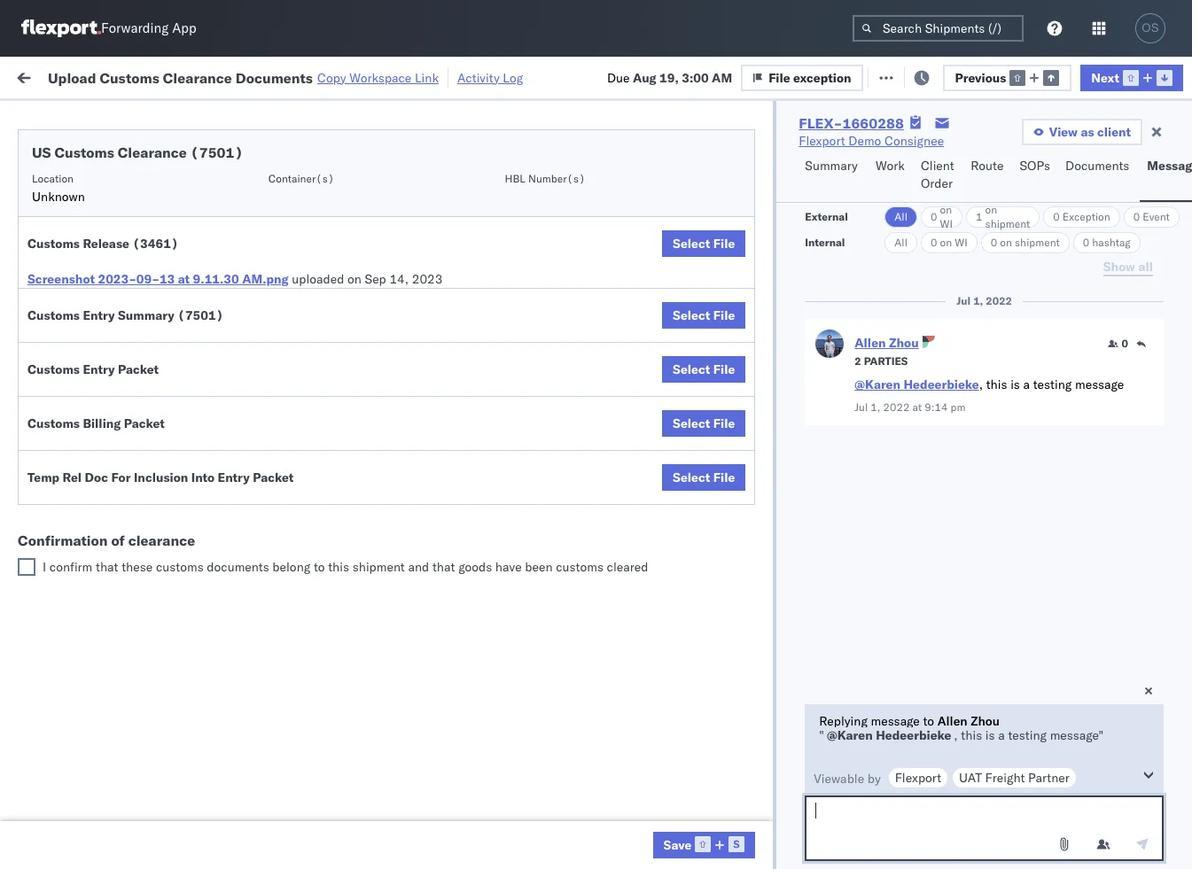 Task type: vqa. For each thing, say whether or not it's contained in the screenshot.
"Estimated arrival Nov 5, 2022"
no



Task type: describe. For each thing, give the bounding box(es) containing it.
viewable
[[814, 772, 865, 788]]

schedule delivery appointment link for 2nd schedule delivery appointment button from the top
[[41, 293, 218, 311]]

4 edt, from the top
[[339, 295, 367, 311]]

759 at risk
[[327, 69, 388, 85]]

and
[[408, 560, 429, 576]]

schedule for fifth "schedule pickup from los angeles, ca" button
[[41, 558, 93, 574]]

consignee inside button
[[773, 145, 824, 158]]

schedule pickup from los angeles, ca link for 2nd "schedule pickup from los angeles, ca" button from the top
[[41, 245, 252, 281]]

order
[[921, 176, 953, 192]]

schedule for "schedule pickup from rotterdam, netherlands" button
[[41, 792, 93, 808]]

2 schedule delivery appointment button from the top
[[41, 293, 218, 313]]

4 2:59 from the top
[[286, 295, 313, 311]]

file for customs entry packet
[[714, 362, 735, 378]]

edt, for third "schedule pickup from los angeles, ca" button from the bottom
[[339, 334, 367, 350]]

workitem
[[20, 145, 66, 158]]

customs entry summary (7501)
[[27, 308, 224, 324]]

delivery for 3rd schedule delivery appointment button from the bottom
[[96, 177, 142, 193]]

est, for 30,
[[338, 802, 365, 818]]

los for 1st "schedule pickup from los angeles, ca" button
[[167, 207, 187, 223]]

2 integration test account - karl lagerfeld from the top
[[773, 646, 1004, 662]]

schedule for third "schedule pickup from los angeles, ca" button from the bottom
[[41, 324, 93, 340]]

allen inside replying message to allen zhou " @karen hedeerbieke , this is a testing message"
[[938, 714, 968, 730]]

fcl for third "schedule pickup from los angeles, ca" button from the bottom
[[582, 334, 605, 350]]

4 flex-1846748 from the top
[[979, 295, 1071, 311]]

jan for 13,
[[369, 568, 388, 584]]

schedule pickup from los angeles, ca link for 1st "schedule pickup from los angeles, ca" button
[[41, 206, 252, 242]]

nov for upload customs clearance documents button
[[369, 373, 392, 389]]

1 ocean fcl from the top
[[543, 178, 605, 194]]

billing
[[83, 416, 121, 432]]

3 h from the top
[[1187, 294, 1193, 310]]

sep
[[365, 271, 386, 287]]

0 horizontal spatial allen
[[855, 335, 886, 351]]

aug
[[633, 70, 657, 86]]

ceau7522281, for upload customs clearance documents button
[[1093, 372, 1184, 388]]

select file button for customs billing packet
[[663, 411, 746, 437]]

1 resize handle column header from the left
[[254, 137, 275, 870]]

clearance for us customs clearance (7501)
[[118, 144, 187, 161]]

4 2:59 am edt, nov 5, 2022 from the top
[[286, 295, 441, 311]]

9:14
[[925, 401, 948, 414]]

hbl number(s)
[[505, 172, 586, 185]]

hbl
[[505, 172, 526, 185]]

schedule for 1st schedule delivery appointment button from the bottom of the page
[[41, 450, 93, 466]]

2 flex-2130387 from the top
[[979, 841, 1071, 857]]

1 gvcu5265864 from the top
[[1093, 724, 1180, 740]]

ceau7522281, for 1st "schedule pickup from los angeles, ca" button
[[1093, 216, 1184, 232]]

snoozed
[[371, 110, 412, 123]]

lhuu7894563, u
[[1093, 411, 1193, 427]]

1 flex-2130387 from the top
[[979, 724, 1071, 740]]

2 - from the top
[[914, 646, 922, 662]]

customs billing packet
[[27, 416, 165, 432]]

8:30
[[286, 802, 313, 818]]

client
[[921, 158, 955, 174]]

uat freight partner button
[[953, 768, 1077, 789]]

u
[[1187, 411, 1193, 427]]

2 vertical spatial packet
[[253, 470, 294, 486]]

internal
[[806, 236, 846, 249]]

snoozed no
[[371, 110, 434, 123]]

h for schedule pickup from los angeles, ca link related to 1st "schedule pickup from los angeles, ca" button
[[1187, 216, 1193, 232]]

los for 2nd "schedule pickup from los angeles, ca" button from the top
[[167, 246, 187, 262]]

status ready for work, blocked, in progress
[[97, 110, 322, 123]]

5 account from the top
[[864, 802, 911, 818]]

am.png
[[242, 271, 289, 287]]

1 schedule delivery appointment button from the top
[[41, 176, 218, 196]]

schedule for 2nd schedule delivery appointment button from the top
[[41, 294, 93, 310]]

shipment for 0 on shipment
[[1016, 236, 1060, 249]]

location unknown
[[32, 172, 85, 205]]

5, for third "schedule pickup from los angeles, ca" button from the bottom
[[396, 334, 407, 350]]

h for schedule pickup from los angeles, ca link corresponding to 2nd "schedule pickup from los angeles, ca" button from the top
[[1187, 255, 1193, 271]]

client order button
[[914, 150, 964, 202]]

2 flex-1846748 from the top
[[979, 217, 1071, 233]]

@karen inside replying message to allen zhou " @karen hedeerbieke , this is a testing message"
[[827, 728, 873, 744]]

@karen hedeerbieke button
[[855, 377, 980, 393]]

customs inside the upload customs clearance documents
[[84, 363, 134, 379]]

4 karl from the top
[[925, 763, 948, 779]]

cleared
[[607, 560, 649, 576]]

3 flex-1846748 from the top
[[979, 256, 1071, 272]]

upload customs clearance documents copy workspace link
[[48, 69, 439, 86]]

2 lagerfeld from the top
[[951, 646, 1004, 662]]

schedule delivery appointment link for 3rd schedule delivery appointment button from the bottom
[[41, 176, 218, 194]]

uat
[[960, 771, 983, 787]]

angeles, for fifth "schedule pickup from los angeles, ca" button
[[190, 558, 239, 574]]

fcl for upload customs clearance documents button
[[582, 373, 605, 389]]

1 5, from the top
[[396, 178, 407, 194]]

schedule delivery appointment for schedule delivery appointment link associated with 1st schedule delivery appointment button from the bottom of the page
[[41, 450, 218, 466]]

select file button for temp rel doc for inclusion into entry packet
[[663, 465, 746, 491]]

work button
[[869, 150, 914, 202]]

3 account from the top
[[864, 724, 911, 740]]

next button
[[1081, 64, 1184, 91]]

6 resize handle column header from the left
[[921, 137, 942, 870]]

flexport inside button
[[895, 771, 942, 787]]

1 vertical spatial flexport
[[658, 568, 704, 584]]

messag
[[1148, 158, 1193, 174]]

testing inside "@karen hedeerbieke , this is a testing message jul 1, 2022 at 9:14 pm"
[[1034, 377, 1073, 393]]

1 vertical spatial documents
[[1066, 158, 1130, 174]]

link
[[415, 70, 439, 86]]

3 lagerfeld from the top
[[951, 724, 1004, 740]]

9 resize handle column header from the left
[[1178, 137, 1193, 870]]

flex-1660288 link
[[799, 114, 905, 132]]

upload for upload customs clearance documents copy workspace link
[[48, 69, 96, 86]]

2023 for 2:59 am est, jan 13, 2023
[[414, 568, 445, 584]]

ceau7522281, for 2nd "schedule pickup from los angeles, ca" button from the top
[[1093, 255, 1184, 271]]

ocean fcl for schedule pickup from los angeles, ca link corresponding to third "schedule pickup from los angeles, ca" button from the bottom
[[543, 334, 605, 350]]

205 on track
[[409, 69, 481, 85]]

am for schedule pickup from los angeles, ca link corresponding to fifth "schedule pickup from los angeles, ca" button
[[316, 568, 336, 584]]

2:59 for 1st "schedule pickup from los angeles, ca" button
[[286, 217, 313, 233]]

flex-1660288
[[799, 114, 905, 132]]

4 1846748 from the top
[[1017, 295, 1071, 311]]

1 flex-1846748 from the top
[[979, 178, 1071, 194]]

activity log
[[458, 70, 523, 86]]

message
[[239, 69, 289, 85]]

have
[[496, 560, 522, 576]]

0 on shipment
[[991, 236, 1060, 249]]

2 that from the left
[[433, 560, 455, 576]]

est, for 9,
[[339, 373, 366, 389]]

3 integration from the top
[[773, 724, 835, 740]]

nov down 'snoozed'
[[370, 178, 393, 194]]

confirm
[[49, 560, 92, 576]]

6 karl from the top
[[925, 841, 948, 857]]

2 2130384 from the top
[[1017, 802, 1071, 818]]

from for schedule pickup from los angeles, ca link corresponding to third "schedule pickup from los angeles, ca" button from the bottom
[[138, 324, 164, 340]]

schedule pickup from los angeles, ca link for third "schedule pickup from los angeles, ca" button from the bottom
[[41, 323, 252, 359]]

copy
[[318, 70, 346, 86]]

activity
[[458, 70, 500, 86]]

2 schedule pickup from los angeles, ca button from the top
[[41, 245, 252, 282]]

1 horizontal spatial exception
[[914, 69, 972, 85]]

4 - from the top
[[914, 763, 922, 779]]

appointment for schedule delivery appointment link for 3rd schedule delivery appointment button from the bottom
[[145, 177, 218, 193]]

customs up status on the top
[[100, 69, 160, 86]]

4 integration from the top
[[773, 763, 835, 779]]

1 horizontal spatial file exception
[[889, 69, 972, 85]]

app
[[172, 20, 197, 37]]

nov for 1st "schedule pickup from los angeles, ca" button
[[370, 217, 393, 233]]

exception
[[1063, 210, 1111, 223]]

ceau7522281, h for upload customs clearance documents button
[[1093, 372, 1193, 388]]

0 horizontal spatial summary
[[118, 308, 175, 324]]

fcl for 1st schedule delivery appointment button from the bottom of the page
[[582, 451, 605, 467]]

confirm pickup from los angeles, ca
[[41, 480, 232, 514]]

ocean fcl for schedule pickup from los angeles, ca link related to 1st "schedule pickup from los angeles, ca" button
[[543, 217, 605, 233]]

"
[[820, 728, 825, 744]]

2 resize handle column header from the left
[[451, 137, 472, 870]]

ca for schedule pickup from los angeles, ca link corresponding to fifth "schedule pickup from los angeles, ca" button
[[41, 576, 58, 592]]

2 nyku9743990 from the top
[[1093, 802, 1180, 818]]

6 account from the top
[[864, 841, 911, 857]]

my work
[[18, 64, 97, 89]]

documents button
[[1059, 150, 1141, 202]]

am for upload customs clearance documents link
[[316, 373, 336, 389]]

0 horizontal spatial at
[[178, 271, 190, 287]]

wi for 0
[[955, 236, 968, 249]]

track
[[452, 69, 481, 85]]

previous button
[[943, 64, 1072, 91]]

customs up 'screenshot'
[[27, 236, 80, 252]]

my
[[18, 64, 46, 89]]

clearance
[[128, 532, 195, 550]]

3 1846748 from the top
[[1017, 256, 1071, 272]]

3 schedule pickup from los angeles, ca button from the top
[[41, 323, 252, 361]]

work,
[[187, 110, 216, 123]]

1 horizontal spatial demo
[[849, 133, 882, 149]]

1 2:59 am edt, nov 5, 2022 from the top
[[286, 178, 441, 194]]

bookings
[[773, 568, 825, 584]]

nov down sep
[[370, 295, 393, 311]]

workitem button
[[11, 141, 257, 159]]

1 vertical spatial demo
[[708, 568, 741, 584]]

schedule pickup from los angeles, ca for fifth "schedule pickup from los angeles, ca" button
[[41, 558, 239, 592]]

import
[[151, 69, 191, 85]]

event
[[1143, 210, 1170, 223]]

5, for 1st "schedule pickup from los angeles, ca" button
[[396, 217, 407, 233]]

3 ceau7522281, from the top
[[1093, 294, 1184, 310]]

status
[[97, 110, 128, 123]]

confirmation
[[18, 532, 108, 550]]

at inside "@karen hedeerbieke , this is a testing message jul 1, 2022 at 9:14 pm"
[[913, 401, 922, 414]]

select for temp rel doc for inclusion into entry packet
[[673, 470, 711, 486]]

7:00
[[286, 490, 313, 506]]

2 vertical spatial entry
[[218, 470, 250, 486]]

1
[[976, 210, 983, 223]]

file for customs release (3461)
[[714, 236, 735, 252]]

4 schedule pickup from los angeles, ca button from the top
[[41, 401, 252, 439]]

pickup for fifth "schedule pickup from los angeles, ca" button
[[96, 558, 135, 574]]

message inside replying message to allen zhou " @karen hedeerbieke , this is a testing message"
[[871, 714, 920, 730]]

1 that from the left
[[96, 560, 118, 576]]

5 lagerfeld from the top
[[951, 802, 1004, 818]]

forwarding
[[101, 20, 169, 37]]

1 vertical spatial flexport demo consignee
[[658, 568, 803, 584]]

2:59 for third "schedule pickup from los angeles, ca" button from the bottom
[[286, 334, 313, 350]]

4 5, from the top
[[396, 295, 407, 311]]

route button
[[964, 150, 1013, 202]]

message (0)
[[239, 69, 312, 85]]

0 horizontal spatial exception
[[794, 70, 852, 86]]

is inside "@karen hedeerbieke , this is a testing message jul 1, 2022 at 9:14 pm"
[[1011, 377, 1021, 393]]

a inside "@karen hedeerbieke , this is a testing message jul 1, 2022 at 9:14 pm"
[[1024, 377, 1031, 393]]

schedule for 4th "schedule pickup from los angeles, ca" button
[[41, 402, 93, 418]]

2 integration from the top
[[773, 646, 835, 662]]

8:30 pm est, jan 30, 2023
[[286, 802, 444, 818]]

schedule for 3rd schedule delivery appointment button from the bottom
[[41, 177, 93, 193]]

by:
[[64, 109, 81, 125]]

1 2130387 from the top
[[1017, 724, 1071, 740]]

schedule for 2nd "schedule pickup from los angeles, ca" button from the top
[[41, 246, 93, 262]]

2 2130387 from the top
[[1017, 841, 1071, 857]]

5 - from the top
[[914, 802, 922, 818]]

1 integration test account - karl lagerfeld from the top
[[773, 607, 1004, 623]]

0 vertical spatial jul
[[957, 294, 971, 308]]

1 horizontal spatial 1,
[[974, 294, 984, 308]]

Search Shipments (/) text field
[[853, 15, 1024, 42]]

1 karl from the top
[[925, 607, 948, 623]]

30,
[[391, 802, 410, 818]]

0 inside button
[[1122, 337, 1129, 350]]

4 integration test account - karl lagerfeld from the top
[[773, 763, 1004, 779]]

3 karl from the top
[[925, 724, 948, 740]]

1 fcl from the top
[[582, 178, 605, 194]]

schedule pickup from los angeles, ca for 4th "schedule pickup from los angeles, ca" button
[[41, 402, 239, 436]]

759
[[327, 69, 350, 85]]

fcl for fifth "schedule pickup from los angeles, ca" button
[[582, 568, 605, 584]]

1 integration from the top
[[773, 607, 835, 623]]

0 vertical spatial flexport demo consignee
[[799, 133, 945, 149]]

0 button
[[1108, 337, 1129, 351]]

due aug 19, 3:00 am
[[607, 70, 733, 86]]

clearance for upload customs clearance documents copy workspace link
[[163, 69, 232, 86]]

client
[[1098, 124, 1132, 140]]

2:00 am est, nov 9, 2022
[[286, 373, 440, 389]]

est, for 23,
[[338, 490, 365, 506]]

1 lagerfeld from the top
[[951, 607, 1004, 623]]

angeles, for 1st "schedule pickup from los angeles, ca" button
[[190, 207, 239, 223]]

1 nyku9743990 from the top
[[1093, 763, 1180, 779]]

6 integration from the top
[[773, 841, 835, 857]]

am down progress
[[316, 178, 336, 194]]

flex
[[951, 145, 971, 158]]

1 flex-2130384 from the top
[[979, 763, 1071, 779]]

ca for schedule pickup from los angeles, ca link corresponding to third "schedule pickup from los angeles, ca" button from the bottom
[[41, 342, 58, 358]]

4 account from the top
[[864, 763, 911, 779]]

nov for third "schedule pickup from los angeles, ca" button from the bottom
[[370, 334, 393, 350]]

5 integration from the top
[[773, 802, 835, 818]]

2 account from the top
[[864, 646, 911, 662]]

confirm pickup from los angeles, ca link
[[41, 479, 252, 515]]

2 customs from the left
[[556, 560, 604, 576]]

forwarding app link
[[21, 20, 197, 37]]

5 resize handle column header from the left
[[743, 137, 764, 870]]

file for temp rel doc for inclusion into entry packet
[[714, 470, 735, 486]]

0 vertical spatial 2023
[[412, 271, 443, 287]]

pm for 7:00
[[316, 490, 335, 506]]

select file for customs billing packet
[[673, 416, 735, 432]]

schedule pickup from los angeles, ca for 2nd "schedule pickup from los angeles, ca" button from the top
[[41, 246, 239, 280]]

9,
[[395, 373, 406, 389]]

pm for 8:30
[[316, 802, 335, 818]]

angeles, for 2nd "schedule pickup from los angeles, ca" button from the top
[[190, 246, 239, 262]]

(3461)
[[133, 236, 179, 252]]

customs down 'screenshot'
[[27, 308, 80, 324]]

work inside button
[[194, 69, 225, 85]]

1 vertical spatial 14,
[[395, 451, 414, 467]]

4 lagerfeld from the top
[[951, 763, 1004, 779]]

ca for the confirm pickup from los angeles, ca link
[[41, 498, 58, 514]]

angeles, for third "schedule pickup from los angeles, ca" button from the bottom
[[190, 324, 239, 340]]

release
[[83, 236, 129, 252]]

on inside 1 on shipment
[[986, 203, 998, 216]]

container numbers button
[[1084, 134, 1181, 166]]

7 resize handle column header from the left
[[1062, 137, 1084, 870]]

5 schedule pickup from los angeles, ca button from the top
[[41, 557, 252, 595]]

viewable by
[[814, 772, 881, 788]]

5 karl from the top
[[925, 802, 948, 818]]

am down uploaded
[[316, 295, 336, 311]]

0 on wi for 1
[[931, 203, 953, 231]]

progress
[[278, 110, 322, 123]]

9.11.30
[[193, 271, 239, 287]]

previous
[[956, 70, 1007, 86]]

customs down by:
[[55, 144, 114, 161]]

select file button for customs entry packet
[[663, 357, 746, 383]]

pickup for 4th "schedule pickup from los angeles, ca" button
[[96, 402, 135, 418]]



Task type: locate. For each thing, give the bounding box(es) containing it.
0 hashtag
[[1084, 236, 1131, 249]]

schedule pickup from los angeles, ca for 1st "schedule pickup from los angeles, ca" button
[[41, 207, 239, 241]]

1846748 down sops
[[1017, 178, 1071, 194]]

2 select from the top
[[673, 308, 711, 324]]

at right 13
[[178, 271, 190, 287]]

location
[[32, 172, 74, 185]]

allen zhou button
[[855, 335, 919, 351]]

5 select from the top
[[673, 470, 711, 486]]

packet for customs entry packet
[[118, 362, 159, 378]]

1 horizontal spatial wi
[[955, 236, 968, 249]]

1889466
[[1017, 412, 1071, 428]]

0 vertical spatial at
[[353, 69, 364, 85]]

(7501) for customs entry summary (7501)
[[178, 308, 224, 324]]

h for schedule pickup from los angeles, ca link corresponding to third "schedule pickup from los angeles, ca" button from the bottom
[[1187, 333, 1193, 349]]

schedule up netherlands
[[41, 792, 93, 808]]

from for the confirm pickup from los angeles, ca link
[[131, 480, 157, 496]]

select for customs release (3461)
[[673, 236, 711, 252]]

0 vertical spatial work
[[194, 69, 225, 85]]

0 vertical spatial allen
[[855, 335, 886, 351]]

flexport button
[[888, 768, 949, 789]]

all button for external
[[885, 207, 918, 228]]

h for upload customs clearance documents link
[[1187, 372, 1193, 388]]

2130384 down message"
[[1017, 763, 1071, 779]]

3 5, from the top
[[396, 256, 407, 272]]

resize handle column header
[[254, 137, 275, 870], [451, 137, 472, 870], [513, 137, 534, 870], [628, 137, 649, 870], [743, 137, 764, 870], [921, 137, 942, 870], [1062, 137, 1084, 870], [1161, 137, 1182, 870], [1178, 137, 1193, 870]]

1 schedule delivery appointment link from the top
[[41, 176, 218, 194]]

0 on wi
[[931, 203, 953, 231], [931, 236, 968, 249]]

0 horizontal spatial to
[[314, 560, 325, 576]]

14, up 23,
[[395, 451, 414, 467]]

2 edt, from the top
[[339, 217, 367, 233]]

1 vertical spatial is
[[986, 728, 996, 744]]

documents for upload customs clearance documents
[[41, 381, 105, 397]]

1, inside "@karen hedeerbieke , this is a testing message jul 1, 2022 at 9:14 pm"
[[871, 401, 881, 414]]

file exception down search shipments (/) "text field"
[[889, 69, 972, 85]]

2 fcl from the top
[[582, 217, 605, 233]]

2 horizontal spatial documents
[[1066, 158, 1130, 174]]

all
[[895, 210, 908, 223], [895, 236, 908, 249]]

2130387 down 1662119
[[1017, 724, 1071, 740]]

1 vertical spatial wi
[[955, 236, 968, 249]]

2:59 down container(s)
[[286, 217, 313, 233]]

angeles, for 4th "schedule pickup from los angeles, ca" button
[[190, 402, 239, 418]]

2:59 am est, dec 14, 2022
[[286, 451, 448, 467]]

pickup down customs entry summary (7501) on the left of the page
[[96, 324, 135, 340]]

1 vertical spatial work
[[876, 158, 905, 174]]

testing
[[1034, 377, 1073, 393], [1009, 728, 1047, 744]]

0 vertical spatial flexport
[[799, 133, 846, 149]]

edt, for 2nd "schedule pickup from los angeles, ca" button from the top
[[339, 256, 367, 272]]

1 schedule from the top
[[41, 177, 93, 193]]

view as client
[[1050, 124, 1132, 140]]

0 horizontal spatial file exception
[[769, 70, 852, 86]]

1 vertical spatial this
[[328, 560, 349, 576]]

0 vertical spatial 2130387
[[1017, 724, 1071, 740]]

1 select from the top
[[673, 236, 711, 252]]

1 horizontal spatial this
[[962, 728, 983, 744]]

pm right 8:30
[[316, 802, 335, 818]]

3 fcl from the top
[[582, 334, 605, 350]]

pm right 7:00
[[316, 490, 335, 506]]

pickup inside confirm pickup from los angeles, ca
[[89, 480, 128, 496]]

1 vertical spatial 1,
[[871, 401, 881, 414]]

due
[[607, 70, 630, 86]]

wi for 1
[[941, 217, 953, 231]]

at left risk
[[353, 69, 364, 85]]

am right "3:00" on the top right
[[712, 70, 733, 86]]

fcl for "schedule pickup from rotterdam, netherlands" button
[[582, 802, 605, 818]]

5 edt, from the top
[[339, 334, 367, 350]]

1 vertical spatial jul
[[855, 401, 868, 414]]

schedule
[[41, 177, 93, 193], [41, 207, 93, 223], [41, 246, 93, 262], [41, 294, 93, 310], [41, 324, 93, 340], [41, 402, 93, 418], [41, 450, 93, 466], [41, 558, 93, 574], [41, 792, 93, 808]]

view
[[1050, 124, 1078, 140]]

is inside replying message to allen zhou " @karen hedeerbieke , this is a testing message"
[[986, 728, 996, 744]]

h
[[1187, 216, 1193, 232], [1187, 255, 1193, 271], [1187, 294, 1193, 310], [1187, 333, 1193, 349], [1187, 372, 1193, 388]]

0 horizontal spatial documents
[[41, 381, 105, 397]]

2 vertical spatial flexport
[[895, 771, 942, 787]]

ceau7522281,
[[1093, 216, 1184, 232], [1093, 255, 1184, 271], [1093, 294, 1184, 310], [1093, 333, 1184, 349], [1093, 372, 1184, 388]]

3:00
[[682, 70, 709, 86]]

ocean
[[543, 178, 579, 194], [696, 178, 733, 194], [812, 178, 848, 194], [543, 217, 579, 233], [696, 217, 733, 233], [812, 217, 848, 233], [696, 256, 733, 272], [812, 256, 848, 272], [696, 295, 733, 311], [812, 295, 848, 311], [543, 334, 579, 350], [696, 334, 733, 350], [812, 334, 848, 350], [543, 373, 579, 389], [696, 373, 733, 389], [812, 373, 848, 389], [696, 412, 733, 428], [812, 412, 848, 428], [543, 451, 579, 467], [696, 451, 733, 467], [812, 451, 848, 467], [543, 490, 579, 506], [696, 490, 733, 506], [812, 490, 848, 506], [812, 529, 848, 545], [543, 568, 579, 584], [543, 802, 579, 818]]

flexport inside flexport demo consignee link
[[799, 133, 846, 149]]

2 h from the top
[[1187, 255, 1193, 271]]

3 integration test account - karl lagerfeld from the top
[[773, 724, 1004, 740]]

schedule up rel
[[41, 450, 93, 466]]

1 vertical spatial testing
[[1009, 728, 1047, 744]]

2023 right 30, at the bottom left of the page
[[413, 802, 444, 818]]

6 integration test account - karl lagerfeld from the top
[[773, 841, 1004, 857]]

1 account from the top
[[864, 607, 911, 623]]

2 gvcu5265864 from the top
[[1093, 841, 1180, 857]]

0 horizontal spatial work
[[194, 69, 225, 85]]

file for customs entry summary (7501)
[[714, 308, 735, 324]]

lhuu7894563,
[[1093, 411, 1184, 427]]

0 vertical spatial flex-2130387
[[979, 724, 1071, 740]]

been
[[525, 560, 553, 576]]

2022 inside "@karen hedeerbieke , this is a testing message jul 1, 2022 at 9:14 pm"
[[884, 401, 910, 414]]

est, left 30, at the bottom left of the page
[[338, 802, 365, 818]]

wi inside 0 on wi
[[941, 217, 953, 231]]

2:59 am edt, nov 5, 2022 for 1st "schedule pickup from los angeles, ca" button
[[286, 217, 441, 233]]

flexport. image
[[21, 20, 101, 37]]

1 vertical spatial dec
[[368, 490, 391, 506]]

2 karl from the top
[[925, 646, 948, 662]]

schedule down unknown
[[41, 207, 93, 223]]

flex-1889466
[[979, 412, 1071, 428]]

confirm up confirm
[[41, 528, 86, 544]]

1 2130384 from the top
[[1017, 763, 1071, 779]]

0 horizontal spatial zhou
[[889, 335, 919, 351]]

this up 'uat'
[[962, 728, 983, 744]]

uat freight partner
[[960, 771, 1070, 787]]

1 vertical spatial to
[[924, 714, 935, 730]]

delivery for 2nd schedule delivery appointment button from the top
[[96, 294, 142, 310]]

testing up 1889466
[[1034, 377, 1073, 393]]

message inside "@karen hedeerbieke , this is a testing message jul 1, 2022 at 9:14 pm"
[[1076, 377, 1125, 393]]

2:59
[[286, 178, 313, 194], [286, 217, 313, 233], [286, 256, 313, 272], [286, 295, 313, 311], [286, 334, 313, 350], [286, 451, 313, 467], [286, 568, 313, 584]]

1 horizontal spatial ,
[[980, 377, 984, 393]]

select for customs entry summary (7501)
[[673, 308, 711, 324]]

1 select file button from the top
[[663, 231, 746, 257]]

None text field
[[806, 796, 1164, 862]]

1 horizontal spatial at
[[353, 69, 364, 85]]

customs entry packet
[[27, 362, 159, 378]]

schedule delivery appointment link
[[41, 176, 218, 194], [41, 293, 218, 311], [41, 449, 218, 467]]

5 schedule pickup from los angeles, ca link from the top
[[41, 557, 252, 593]]

0 vertical spatial packet
[[118, 362, 159, 378]]

integration test account - karl lagerfeld
[[773, 607, 1004, 623], [773, 646, 1004, 662], [773, 724, 1004, 740], [773, 763, 1004, 779], [773, 802, 1004, 818], [773, 841, 1004, 857]]

los for confirm pickup from los angeles, ca button
[[160, 480, 180, 496]]

that down confirmation of clearance
[[96, 560, 118, 576]]

2 schedule delivery appointment link from the top
[[41, 293, 218, 311]]

ceau7522281, h for 2nd "schedule pickup from los angeles, ca" button from the top
[[1093, 255, 1193, 271]]

, inside replying message to allen zhou " @karen hedeerbieke , this is a testing message"
[[955, 728, 958, 744]]

1 edt, from the top
[[339, 178, 367, 194]]

nov for 2nd "schedule pickup from los angeles, ca" button from the top
[[370, 256, 393, 272]]

0 vertical spatial documents
[[236, 69, 313, 86]]

1 vertical spatial jan
[[368, 802, 388, 818]]

angeles,
[[190, 207, 239, 223], [190, 246, 239, 262], [190, 324, 239, 340], [190, 402, 239, 418], [183, 480, 232, 496], [190, 558, 239, 574]]

shipment down 1 on shipment
[[1016, 236, 1060, 249]]

1 1846748 from the top
[[1017, 178, 1071, 194]]

upload up by:
[[48, 69, 96, 86]]

karl
[[925, 607, 948, 623], [925, 646, 948, 662], [925, 724, 948, 740], [925, 763, 948, 779], [925, 802, 948, 818], [925, 841, 948, 857]]

1 vertical spatial upload
[[41, 363, 81, 379]]

8 schedule from the top
[[41, 558, 93, 574]]

0 horizontal spatial ,
[[955, 728, 958, 744]]

clearance up work,
[[163, 69, 232, 86]]

4 ceau7522281, h from the top
[[1093, 333, 1193, 349]]

zhou down flex-1662119
[[971, 714, 1000, 730]]

2:59 up 2:00 at the top left of the page
[[286, 334, 313, 350]]

documents down customs entry packet
[[41, 381, 105, 397]]

2 all from the top
[[895, 236, 908, 249]]

2023 right 13, on the left bottom of page
[[414, 568, 445, 584]]

1 schedule pickup from los angeles, ca button from the top
[[41, 206, 252, 243]]

summary inside the summary button
[[806, 158, 858, 174]]

i
[[43, 560, 46, 576]]

from for schedule pickup from los angeles, ca link corresponding to 2nd "schedule pickup from los angeles, ca" button from the top
[[138, 246, 164, 262]]

pm
[[951, 401, 966, 414]]

hedeerbieke up the 9:14
[[904, 377, 980, 393]]

4 select from the top
[[673, 416, 711, 432]]

0 vertical spatial shipment
[[986, 217, 1031, 231]]

to right the "belong"
[[314, 560, 325, 576]]

1 vertical spatial gvcu5265864
[[1093, 841, 1180, 857]]

1 horizontal spatial message
[[1076, 377, 1125, 393]]

edt,
[[339, 178, 367, 194], [339, 217, 367, 233], [339, 256, 367, 272], [339, 295, 367, 311], [339, 334, 367, 350]]

nov right uploaded
[[370, 256, 393, 272]]

upload customs clearance documents link
[[41, 362, 252, 398]]

2 2:59 from the top
[[286, 217, 313, 233]]

ca for schedule pickup from los angeles, ca link for 4th "schedule pickup from los angeles, ca" button
[[41, 420, 58, 436]]

1 vertical spatial allen
[[938, 714, 968, 730]]

customs right been
[[556, 560, 604, 576]]

bosch ocean test
[[658, 178, 759, 194], [773, 178, 875, 194], [658, 217, 759, 233], [773, 217, 875, 233], [658, 256, 759, 272], [773, 256, 875, 272], [658, 295, 759, 311], [773, 295, 875, 311], [658, 334, 759, 350], [773, 334, 875, 350], [658, 373, 759, 389], [773, 373, 875, 389], [658, 412, 759, 428], [773, 412, 875, 428], [658, 451, 759, 467], [773, 451, 875, 467], [658, 490, 759, 506], [773, 490, 875, 506], [773, 529, 875, 545]]

ocean fcl for 'schedule pickup from rotterdam, netherlands' link
[[543, 802, 605, 818]]

schedule pickup from rotterdam, netherlands
[[41, 792, 230, 826]]

2:59 down uploaded
[[286, 295, 313, 311]]

2023
[[412, 271, 443, 287], [414, 568, 445, 584], [413, 802, 444, 818]]

confirm for confirm pickup from los angeles, ca
[[41, 480, 86, 496]]

5 h from the top
[[1187, 372, 1193, 388]]

1 vertical spatial packet
[[124, 416, 165, 432]]

customs up customs billing packet
[[27, 362, 80, 378]]

pickup up netherlands
[[96, 792, 135, 808]]

2 ca from the top
[[41, 264, 58, 280]]

6 2:59 from the top
[[286, 451, 313, 467]]

2 schedule pickup from los angeles, ca link from the top
[[41, 245, 252, 281]]

7 ocean fcl from the top
[[543, 568, 605, 584]]

0 vertical spatial jan
[[369, 568, 388, 584]]

los for 4th "schedule pickup from los angeles, ca" button
[[167, 402, 187, 418]]

schedule pickup from los angeles, ca for third "schedule pickup from los angeles, ca" button from the bottom
[[41, 324, 239, 358]]

select file for customs release (3461)
[[673, 236, 735, 252]]

2023-
[[98, 271, 136, 287]]

8 resize handle column header from the left
[[1161, 137, 1182, 870]]

pickup for third "schedule pickup from los angeles, ca" button from the bottom
[[96, 324, 135, 340]]

los inside confirm pickup from los angeles, ca
[[160, 480, 180, 496]]

1 vertical spatial ,
[[955, 728, 958, 744]]

numbers
[[1093, 152, 1136, 165]]

1 vertical spatial zhou
[[971, 714, 1000, 730]]

1 horizontal spatial customs
[[556, 560, 604, 576]]

0 vertical spatial zhou
[[889, 335, 919, 351]]

14, right sep
[[390, 271, 409, 287]]

0 vertical spatial gvcu5265864
[[1093, 724, 1180, 740]]

summary down flex-1660288
[[806, 158, 858, 174]]

appointment down 13
[[145, 294, 218, 310]]

0 vertical spatial 2130384
[[1017, 763, 1071, 779]]

0 vertical spatial to
[[314, 560, 325, 576]]

work inside button
[[876, 158, 905, 174]]

am for schedule pickup from los angeles, ca link corresponding to 2nd "schedule pickup from los angeles, ca" button from the top
[[316, 256, 336, 272]]

0 vertical spatial nyku9743990
[[1093, 763, 1180, 779]]

5 flex-1846748 from the top
[[979, 373, 1071, 389]]

angeles, inside confirm pickup from los angeles, ca
[[183, 480, 232, 496]]

shipment for 1 on shipment
[[986, 217, 1031, 231]]

0 vertical spatial pm
[[316, 490, 335, 506]]

est, down 2:59 am est, dec 14, 2022
[[338, 490, 365, 506]]

0 vertical spatial clearance
[[163, 69, 232, 86]]

1 vertical spatial appointment
[[145, 294, 218, 310]]

am for schedule pickup from los angeles, ca link related to 1st "schedule pickup from los angeles, ca" button
[[316, 217, 336, 233]]

work down flexport demo consignee link
[[876, 158, 905, 174]]

0 horizontal spatial a
[[999, 728, 1005, 744]]

pickup down the upload customs clearance documents
[[96, 402, 135, 418]]

1 vertical spatial 0 on wi
[[931, 236, 968, 249]]

3 select file button from the top
[[663, 357, 746, 383]]

jan left 13, on the left bottom of page
[[369, 568, 388, 584]]

1 vertical spatial all
[[895, 236, 908, 249]]

1 vertical spatial nyku9743990
[[1093, 802, 1180, 818]]

confirm inside confirm pickup from los angeles, ca
[[41, 480, 86, 496]]

nov up sep
[[370, 217, 393, 233]]

account
[[864, 607, 911, 623], [864, 646, 911, 662], [864, 724, 911, 740], [864, 763, 911, 779], [864, 802, 911, 818], [864, 841, 911, 857]]

1 h from the top
[[1187, 216, 1193, 232]]

flex-
[[799, 114, 843, 132], [979, 178, 1017, 194], [979, 217, 1017, 233], [979, 256, 1017, 272], [979, 295, 1017, 311], [979, 373, 1017, 389], [979, 412, 1017, 428], [979, 685, 1017, 701], [979, 724, 1017, 740], [979, 763, 1017, 779], [979, 802, 1017, 818], [979, 841, 1017, 857]]

1 horizontal spatial allen
[[938, 714, 968, 730]]

@karen hedeerbieke , this is a testing message jul 1, 2022 at 9:14 pm
[[855, 377, 1125, 414]]

est, left 9,
[[339, 373, 366, 389]]

ocean fcl for schedule pickup from los angeles, ca link corresponding to fifth "schedule pickup from los angeles, ca" button
[[543, 568, 605, 584]]

all button
[[885, 207, 918, 228], [885, 232, 918, 254]]

pickup for 1st "schedule pickup from los angeles, ca" button
[[96, 207, 135, 223]]

6 ca from the top
[[41, 576, 58, 592]]

2 1846748 from the top
[[1017, 217, 1071, 233]]

(7501) down 9.11.30 on the top of the page
[[178, 308, 224, 324]]

ca up customs entry packet
[[41, 342, 58, 358]]

documents inside the upload customs clearance documents
[[41, 381, 105, 397]]

7 2:59 from the top
[[286, 568, 313, 584]]

upload up customs billing packet
[[41, 363, 81, 379]]

0 vertical spatial testing
[[1034, 377, 1073, 393]]

1 vertical spatial schedule delivery appointment link
[[41, 293, 218, 311]]

0 vertical spatial ,
[[980, 377, 984, 393]]

a up freight
[[999, 728, 1005, 744]]

1 vertical spatial hedeerbieke
[[876, 728, 952, 744]]

est, up 7:00 pm est, dec 23, 2022
[[339, 451, 366, 467]]

1 2:59 from the top
[[286, 178, 313, 194]]

0 vertical spatial dec
[[369, 451, 392, 467]]

into
[[191, 470, 215, 486]]

1 confirm from the top
[[41, 480, 86, 496]]

0 horizontal spatial customs
[[156, 560, 204, 576]]

hedeerbieke inside "@karen hedeerbieke , this is a testing message jul 1, 2022 at 9:14 pm"
[[904, 377, 980, 393]]

los for third "schedule pickup from los angeles, ca" button from the bottom
[[167, 324, 187, 340]]

schedule delivery appointment down us customs clearance (7501) at the top of page
[[41, 177, 218, 193]]

i confirm that these customs documents belong to this shipment and that goods have been customs cleared
[[43, 560, 649, 576]]

customs up billing
[[84, 363, 134, 379]]

nov
[[370, 178, 393, 194], [370, 217, 393, 233], [370, 256, 393, 272], [370, 295, 393, 311], [370, 334, 393, 350], [369, 373, 392, 389]]

flexport demo consignee
[[799, 133, 945, 149], [658, 568, 803, 584]]

clearance inside the upload customs clearance documents
[[137, 363, 194, 379]]

ocean fcl for the confirm pickup from los angeles, ca link
[[543, 490, 605, 506]]

am right the "belong"
[[316, 568, 336, 584]]

1 vertical spatial pm
[[316, 802, 335, 818]]

schedule pickup from los angeles, ca link for fifth "schedule pickup from los angeles, ca" button
[[41, 557, 252, 593]]

this up flex-1889466
[[987, 377, 1008, 393]]

2 ceau7522281, h from the top
[[1093, 255, 1193, 271]]

flexport right by
[[895, 771, 942, 787]]

2 vertical spatial at
[[913, 401, 922, 414]]

schedule up 'screenshot'
[[41, 246, 93, 262]]

0 horizontal spatial that
[[96, 560, 118, 576]]

1 - from the top
[[914, 607, 922, 623]]

2 schedule delivery appointment from the top
[[41, 294, 218, 310]]

to inside replying message to allen zhou " @karen hedeerbieke , this is a testing message"
[[924, 714, 935, 730]]

dec
[[369, 451, 392, 467], [368, 490, 391, 506]]

entry right into
[[218, 470, 250, 486]]

from for schedule pickup from los angeles, ca link corresponding to fifth "schedule pickup from los angeles, ca" button
[[138, 558, 164, 574]]

flex id
[[951, 145, 984, 158]]

exception up flex-1660288 link
[[794, 70, 852, 86]]

ca for schedule pickup from los angeles, ca link corresponding to 2nd "schedule pickup from los angeles, ca" button from the top
[[41, 264, 58, 280]]

0 vertical spatial summary
[[806, 158, 858, 174]]

schedule delivery appointment for schedule delivery appointment link related to 2nd schedule delivery appointment button from the top
[[41, 294, 218, 310]]

2:59 for fifth "schedule pickup from los angeles, ca" button
[[286, 568, 313, 584]]

1 ceau7522281, h from the top
[[1093, 216, 1193, 232]]

clearance
[[163, 69, 232, 86], [118, 144, 187, 161], [137, 363, 194, 379]]

1662119
[[1017, 685, 1071, 701]]

0 horizontal spatial 1,
[[871, 401, 881, 414]]

@karen right " at bottom
[[827, 728, 873, 744]]

4 ocean fcl from the top
[[543, 373, 605, 389]]

customs down clearance
[[156, 560, 204, 576]]

3 schedule delivery appointment button from the top
[[41, 449, 218, 469]]

6 lagerfeld from the top
[[951, 841, 1004, 857]]

5, for 2nd "schedule pickup from los angeles, ca" button from the top
[[396, 256, 407, 272]]

ceau7522281, h for 1st "schedule pickup from los angeles, ca" button
[[1093, 216, 1193, 232]]

ca down the customs release (3461)
[[41, 264, 58, 280]]

0 horizontal spatial flexport
[[658, 568, 704, 584]]

number(s)
[[529, 172, 586, 185]]

abcd1234560
[[1093, 685, 1180, 701]]

schedule inside schedule pickup from rotterdam, netherlands
[[41, 792, 93, 808]]

1 vertical spatial at
[[178, 271, 190, 287]]

testing inside replying message to allen zhou " @karen hedeerbieke , this is a testing message"
[[1009, 728, 1047, 744]]

entry down 2023-
[[83, 308, 115, 324]]

dec left 23,
[[368, 490, 391, 506]]

1 schedule pickup from los angeles, ca link from the top
[[41, 206, 252, 242]]

0 vertical spatial wi
[[941, 217, 953, 231]]

pickup for confirm pickup from los angeles, ca button
[[89, 480, 128, 496]]

0 on wi for 0
[[931, 236, 968, 249]]

3 select from the top
[[673, 362, 711, 378]]

flex-1889466 button
[[951, 408, 1075, 432], [951, 408, 1075, 432]]

1 horizontal spatial flexport
[[799, 133, 846, 149]]

1 appointment from the top
[[145, 177, 218, 193]]

message down 0 button
[[1076, 377, 1125, 393]]

a
[[1024, 377, 1031, 393], [999, 728, 1005, 744]]

0 vertical spatial @karen
[[855, 377, 901, 393]]

2:59 for 1st schedule delivery appointment button from the bottom of the page
[[286, 451, 313, 467]]

2 0 on wi from the top
[[931, 236, 968, 249]]

appointment for schedule delivery appointment link related to 2nd schedule delivery appointment button from the top
[[145, 294, 218, 310]]

select file
[[673, 236, 735, 252], [673, 308, 735, 324], [673, 362, 735, 378], [673, 416, 735, 432], [673, 470, 735, 486]]

1 vertical spatial flex-2130387
[[979, 841, 1071, 857]]

2 flex-2130384 from the top
[[979, 802, 1071, 818]]

0 event
[[1134, 210, 1170, 223]]

1 schedule pickup from los angeles, ca from the top
[[41, 207, 239, 241]]

2 ocean fcl from the top
[[543, 217, 605, 233]]

2 horizontal spatial at
[[913, 401, 922, 414]]

4 select file button from the top
[[663, 411, 746, 437]]

1 vertical spatial (7501)
[[178, 308, 224, 324]]

0 vertical spatial appointment
[[145, 177, 218, 193]]

6 schedule from the top
[[41, 402, 93, 418]]

1 vertical spatial a
[[999, 728, 1005, 744]]

documents down container
[[1066, 158, 1130, 174]]

replying
[[820, 714, 868, 730]]

a inside replying message to allen zhou " @karen hedeerbieke , this is a testing message"
[[999, 728, 1005, 744]]

from inside confirm pickup from los angeles, ca
[[131, 480, 157, 496]]

1846748 right jul 1, 2022
[[1017, 295, 1071, 311]]

1 customs from the left
[[156, 560, 204, 576]]

pickup up 2023-
[[96, 246, 135, 262]]

delivery inside button
[[89, 528, 135, 544]]

pickup up the release
[[96, 207, 135, 223]]

0 vertical spatial 1,
[[974, 294, 984, 308]]

@karen
[[855, 377, 901, 393], [827, 728, 873, 744]]

from for schedule pickup from los angeles, ca link for 4th "schedule pickup from los angeles, ca" button
[[138, 402, 164, 418]]

jul inside "@karen hedeerbieke , this is a testing message jul 1, 2022 at 9:14 pm"
[[855, 401, 868, 414]]

6 - from the top
[[914, 841, 922, 857]]

5 ceau7522281, h from the top
[[1093, 372, 1193, 388]]

1 vertical spatial shipment
[[1016, 236, 1060, 249]]

3 ceau7522281, h from the top
[[1093, 294, 1193, 310]]

1 vertical spatial schedule delivery appointment button
[[41, 293, 218, 313]]

demo down 1660288
[[849, 133, 882, 149]]

4 resize handle column header from the left
[[628, 137, 649, 870]]

summary
[[806, 158, 858, 174], [118, 308, 175, 324]]

confirm up confirmation
[[41, 480, 86, 496]]

ca inside confirm pickup from los angeles, ca
[[41, 498, 58, 514]]

flexport down flex-1660288 link
[[799, 133, 846, 149]]

customs
[[100, 69, 160, 86], [55, 144, 114, 161], [27, 236, 80, 252], [27, 308, 80, 324], [27, 362, 80, 378], [84, 363, 134, 379], [27, 416, 80, 432]]

log
[[503, 70, 523, 86]]

1 vertical spatial @karen
[[827, 728, 873, 744]]

2:59 down progress
[[286, 178, 313, 194]]

1 ca from the top
[[41, 225, 58, 241]]

summary down 09-
[[118, 308, 175, 324]]

4 schedule pickup from los angeles, ca link from the top
[[41, 401, 252, 437]]

3 schedule pickup from los angeles, ca from the top
[[41, 324, 239, 358]]

0 vertical spatial this
[[987, 377, 1008, 393]]

file exception up flex-1660288 link
[[769, 70, 852, 86]]

0 vertical spatial entry
[[83, 308, 115, 324]]

4 fcl from the top
[[582, 373, 605, 389]]

los left into
[[160, 480, 180, 496]]

1 horizontal spatial is
[[1011, 377, 1021, 393]]

rel
[[63, 470, 82, 486]]

schedule for 1st "schedule pickup from los angeles, ca" button
[[41, 207, 93, 223]]

fcl
[[582, 178, 605, 194], [582, 217, 605, 233], [582, 334, 605, 350], [582, 373, 605, 389], [582, 451, 605, 467], [582, 490, 605, 506], [582, 568, 605, 584], [582, 802, 605, 818]]

pickup for 2nd "schedule pickup from los angeles, ca" button from the top
[[96, 246, 135, 262]]

5 1846748 from the top
[[1017, 373, 1071, 389]]

from inside schedule pickup from rotterdam, netherlands
[[138, 792, 164, 808]]

pickup for "schedule pickup from rotterdam, netherlands" button
[[96, 792, 135, 808]]

1 horizontal spatial summary
[[806, 158, 858, 174]]

8 ocean fcl from the top
[[543, 802, 605, 818]]

upload customs clearance documents button
[[41, 362, 252, 400]]

est, for 14,
[[339, 451, 366, 467]]

select for customs entry packet
[[673, 362, 711, 378]]

documents for upload customs clearance documents copy workspace link
[[236, 69, 313, 86]]

1 select file from the top
[[673, 236, 735, 252]]

jan for 30,
[[368, 802, 388, 818]]

select for customs billing packet
[[673, 416, 711, 432]]

2:59 am edt, nov 5, 2022 for 2nd "schedule pickup from los angeles, ca" button from the top
[[286, 256, 441, 272]]

select file button for customs entry summary (7501)
[[663, 302, 746, 329]]

zhou inside replying message to allen zhou " @karen hedeerbieke , this is a testing message"
[[971, 714, 1000, 730]]

vandelay west
[[773, 685, 856, 701]]

1,
[[974, 294, 984, 308], [871, 401, 881, 414]]

this inside replying message to allen zhou " @karen hedeerbieke , this is a testing message"
[[962, 728, 983, 744]]

2 vertical spatial appointment
[[145, 450, 218, 466]]

1 vertical spatial schedule delivery appointment
[[41, 294, 218, 310]]

@karen inside "@karen hedeerbieke , this is a testing message jul 1, 2022 at 9:14 pm"
[[855, 377, 901, 393]]

, inside "@karen hedeerbieke , this is a testing message jul 1, 2022 at 9:14 pm"
[[980, 377, 984, 393]]

flex-2130384 button
[[951, 759, 1075, 784], [951, 759, 1075, 784], [951, 798, 1075, 823], [951, 798, 1075, 823]]

ceau7522281, h for third "schedule pickup from los angeles, ca" button from the bottom
[[1093, 333, 1193, 349]]

0 vertical spatial upload
[[48, 69, 96, 86]]

hedeerbieke up the flexport button
[[876, 728, 952, 744]]

filtered by:
[[18, 109, 81, 125]]

at left the 9:14
[[913, 401, 922, 414]]

upload inside the upload customs clearance documents
[[41, 363, 81, 379]]

0 vertical spatial (7501)
[[191, 144, 243, 161]]

clearance down ready
[[118, 144, 187, 161]]

select file for customs entry packet
[[673, 362, 735, 378]]

all button for internal
[[885, 232, 918, 254]]

2 5, from the top
[[396, 217, 407, 233]]

2130384 down partner
[[1017, 802, 1071, 818]]

2 vertical spatial shipment
[[353, 560, 405, 576]]

schedule delivery appointment link for 1st schedule delivery appointment button from the bottom of the page
[[41, 449, 218, 467]]

demo left bookings
[[708, 568, 741, 584]]

west
[[828, 685, 856, 701]]

zhou up parties
[[889, 335, 919, 351]]

all for internal
[[895, 236, 908, 249]]

3 resize handle column header from the left
[[513, 137, 534, 870]]

work
[[51, 64, 97, 89]]

goods
[[459, 560, 492, 576]]

2023 for 8:30 pm est, jan 30, 2023
[[413, 802, 444, 818]]

packet right billing
[[124, 416, 165, 432]]

2 vertical spatial schedule delivery appointment
[[41, 450, 218, 466]]

hedeerbieke
[[904, 377, 980, 393], [876, 728, 952, 744]]

import work button
[[144, 57, 232, 97]]

13,
[[392, 568, 411, 584]]

schedule down confirmation
[[41, 558, 93, 574]]

0 vertical spatial message
[[1076, 377, 1125, 393]]

this inside "@karen hedeerbieke , this is a testing message jul 1, 2022 at 9:14 pm"
[[987, 377, 1008, 393]]

schedule delivery appointment link down us customs clearance (7501) at the top of page
[[41, 176, 218, 194]]

2130387 down partner
[[1017, 841, 1071, 857]]

at
[[353, 69, 364, 85], [178, 271, 190, 287], [913, 401, 922, 414]]

summary button
[[798, 150, 869, 202]]

est, left 13, on the left bottom of page
[[339, 568, 366, 584]]

flex-2130387 down the uat freight partner
[[979, 841, 1071, 857]]

ready
[[136, 110, 168, 123]]

0 vertical spatial confirm
[[41, 480, 86, 496]]

integration
[[773, 607, 835, 623], [773, 646, 835, 662], [773, 724, 835, 740], [773, 763, 835, 779], [773, 802, 835, 818], [773, 841, 835, 857]]

shipment inside 1 on shipment
[[986, 217, 1031, 231]]

these
[[122, 560, 153, 576]]

schedule delivery appointment button up for
[[41, 449, 218, 469]]

@karen down 2 parties
[[855, 377, 901, 393]]

5 integration test account - karl lagerfeld from the top
[[773, 802, 1004, 818]]

pickup inside schedule pickup from rotterdam, netherlands
[[96, 792, 135, 808]]

Search Work text field
[[596, 63, 789, 90]]

entry up customs billing packet
[[83, 362, 115, 378]]

None checkbox
[[18, 559, 35, 576]]

action
[[1131, 69, 1170, 85]]

confirm inside confirm delivery link
[[41, 528, 86, 544]]

on
[[435, 69, 449, 85], [941, 203, 953, 216], [986, 203, 998, 216], [941, 236, 953, 249], [1001, 236, 1013, 249], [348, 271, 362, 287]]

3 - from the top
[[914, 724, 922, 740]]

nov up the 2:00 am est, nov 9, 2022 on the left top of the page
[[370, 334, 393, 350]]

pickup
[[96, 207, 135, 223], [96, 246, 135, 262], [96, 324, 135, 340], [96, 402, 135, 418], [89, 480, 128, 496], [96, 558, 135, 574], [96, 792, 135, 808]]

of
[[111, 532, 125, 550]]

0 horizontal spatial this
[[328, 560, 349, 576]]

confirm delivery
[[41, 528, 135, 544]]

4 ceau7522281, from the top
[[1093, 333, 1184, 349]]

schedule delivery appointment button down 2023-
[[41, 293, 218, 313]]

us customs clearance (7501)
[[32, 144, 243, 161]]

message
[[1076, 377, 1125, 393], [871, 714, 920, 730]]

1846748 up 0 on shipment
[[1017, 217, 1071, 233]]

0 vertical spatial 14,
[[390, 271, 409, 287]]

customs left billing
[[27, 416, 80, 432]]

batch
[[1093, 69, 1128, 85]]

fcl for confirm pickup from los angeles, ca button
[[582, 490, 605, 506]]

am up 7:00 pm est, dec 23, 2022
[[316, 451, 336, 467]]

to up the flexport button
[[924, 714, 935, 730]]

am for schedule pickup from los angeles, ca link corresponding to third "schedule pickup from los angeles, ca" button from the bottom
[[316, 334, 336, 350]]

from
[[138, 207, 164, 223], [138, 246, 164, 262], [138, 324, 164, 340], [138, 402, 164, 418], [131, 480, 157, 496], [138, 558, 164, 574], [138, 792, 164, 808]]

1 vertical spatial 2130384
[[1017, 802, 1071, 818]]

hedeerbieke inside replying message to allen zhou " @karen hedeerbieke , this is a testing message"
[[876, 728, 952, 744]]

delivery for confirm delivery button
[[89, 528, 135, 544]]

6 ocean fcl from the top
[[543, 490, 605, 506]]

ca down unknown
[[41, 225, 58, 241]]

los up 13
[[167, 246, 187, 262]]



